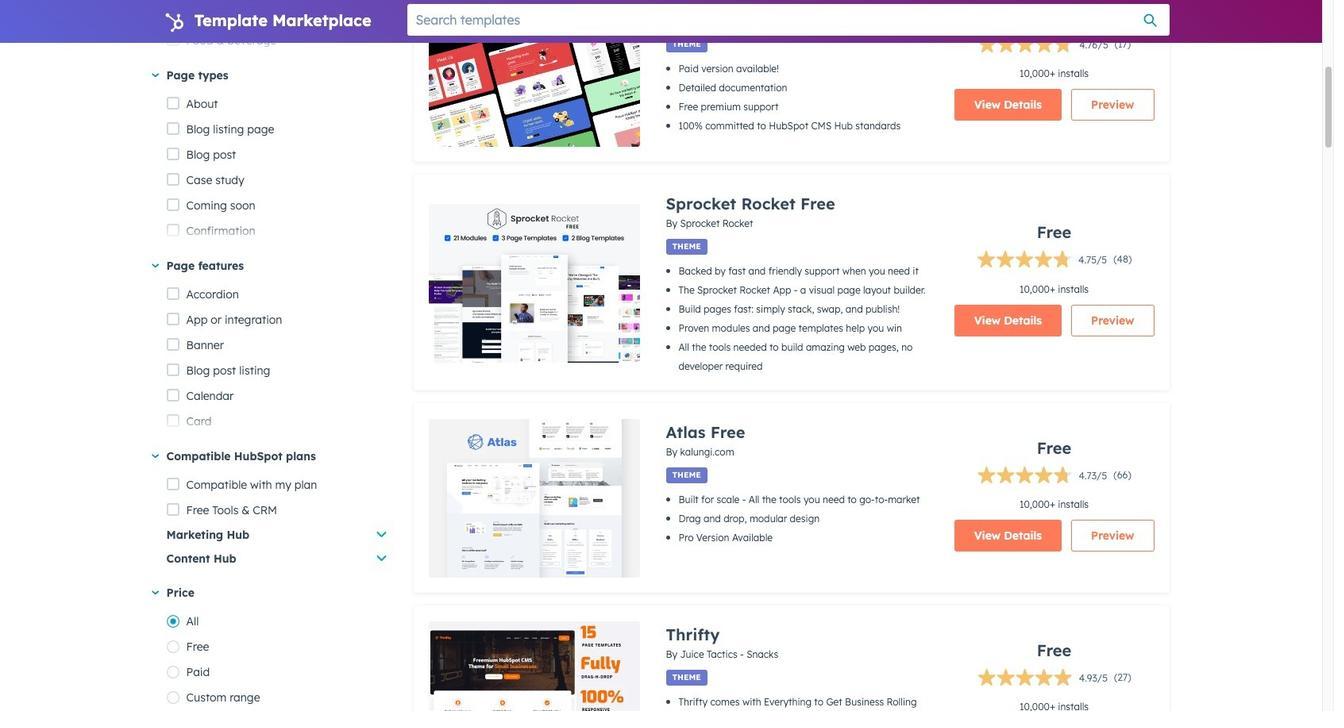 Task type: locate. For each thing, give the bounding box(es) containing it.
compatible hubspot plans group
[[166, 498, 388, 571]]

3 caret image from the top
[[151, 591, 159, 595]]

2 caret image from the top
[[151, 455, 159, 459]]

0 vertical spatial caret image
[[151, 264, 159, 268]]

caret image
[[151, 74, 159, 78]]

1 vertical spatial caret image
[[151, 455, 159, 459]]

page types group
[[166, 92, 388, 712]]

caret image
[[151, 264, 159, 268], [151, 455, 159, 459], [151, 591, 159, 595]]

2 vertical spatial caret image
[[151, 591, 159, 595]]

overall rating meter
[[978, 35, 1108, 57], [977, 251, 1107, 273], [977, 466, 1107, 488], [977, 669, 1108, 691]]

1 caret image from the top
[[151, 264, 159, 268]]



Task type: vqa. For each thing, say whether or not it's contained in the screenshot.
caret image
yes



Task type: describe. For each thing, give the bounding box(es) containing it.
page features group
[[166, 282, 388, 712]]

Search templates search field
[[407, 4, 1169, 36]]

price group
[[166, 609, 388, 711]]

business types group
[[166, 0, 388, 308]]



